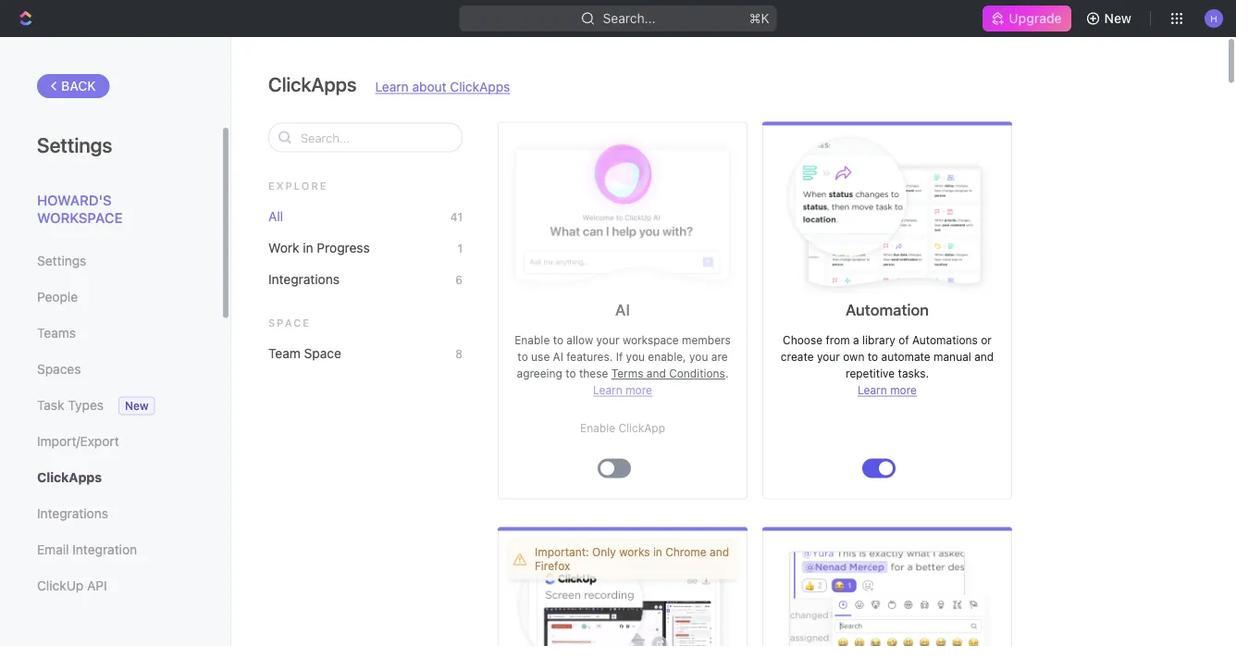 Task type: locate. For each thing, give the bounding box(es) containing it.
0 vertical spatial enable
[[515, 334, 550, 347]]

1 horizontal spatial you
[[690, 350, 708, 363]]

0 vertical spatial new
[[1105, 11, 1132, 26]]

.
[[726, 367, 729, 380]]

in right work
[[303, 240, 313, 255]]

library
[[863, 334, 896, 347]]

0 vertical spatial settings
[[37, 132, 112, 156]]

h button
[[1200, 4, 1229, 33]]

41
[[451, 211, 463, 224]]

team
[[268, 345, 301, 360]]

to left allow
[[553, 334, 564, 347]]

space right 'team'
[[304, 345, 341, 360]]

are
[[712, 350, 728, 363]]

0 horizontal spatial integrations
[[37, 506, 108, 521]]

0 vertical spatial integrations
[[268, 271, 340, 286]]

1 horizontal spatial learn more link
[[858, 384, 917, 397]]

works
[[619, 546, 650, 559]]

0 horizontal spatial learn
[[375, 79, 409, 94]]

1 learn more link from the left
[[593, 384, 652, 397]]

clickapps inside settings element
[[37, 470, 102, 485]]

enable
[[515, 334, 550, 347], [580, 421, 616, 434]]

settings up the howard's
[[37, 132, 112, 156]]

new inside button
[[1105, 11, 1132, 26]]

upgrade link
[[983, 6, 1071, 31]]

settings
[[37, 132, 112, 156], [37, 253, 86, 268]]

1 horizontal spatial clickapps
[[268, 72, 357, 95]]

0 horizontal spatial learn more link
[[593, 384, 652, 397]]

space
[[268, 317, 311, 329], [304, 345, 341, 360]]

enable left the clickapp
[[580, 421, 616, 434]]

important: only works in chrome and firefox
[[535, 546, 729, 572]]

and inside choose from a library of automations or create your own to automate manual and repetitive tasks. learn more
[[975, 350, 994, 363]]

choose
[[783, 334, 823, 347]]

learn
[[375, 79, 409, 94], [593, 384, 623, 397], [858, 384, 887, 397]]

learn more link down terms
[[593, 384, 652, 397]]

2 horizontal spatial learn
[[858, 384, 887, 397]]

1 vertical spatial integrations
[[37, 506, 108, 521]]

repetitive
[[846, 367, 895, 380]]

howard's workspace
[[37, 192, 123, 226]]

more down tasks.
[[891, 384, 917, 397]]

settings up 'people'
[[37, 253, 86, 268]]

ai right use
[[553, 350, 564, 363]]

spaces link
[[37, 354, 184, 385]]

2 vertical spatial and
[[710, 546, 729, 559]]

learn more link down the repetitive
[[858, 384, 917, 397]]

0 vertical spatial ai
[[616, 300, 630, 319]]

2 horizontal spatial and
[[975, 350, 994, 363]]

your up if
[[597, 334, 620, 347]]

space up 'team'
[[268, 317, 311, 329]]

1 vertical spatial and
[[647, 367, 666, 380]]

enable inside enable to allow your workspace members to use ai features. if you enable, you are agreeing to these
[[515, 334, 550, 347]]

clickapps link
[[37, 462, 184, 493]]

1 horizontal spatial learn
[[593, 384, 623, 397]]

import/export
[[37, 434, 119, 449]]

1 settings from the top
[[37, 132, 112, 156]]

integrations up the email integration
[[37, 506, 108, 521]]

more
[[626, 384, 652, 397], [891, 384, 917, 397]]

h
[[1211, 13, 1218, 23]]

types
[[68, 398, 104, 413]]

you right if
[[626, 350, 645, 363]]

and right the chrome
[[710, 546, 729, 559]]

you
[[626, 350, 645, 363], [690, 350, 708, 363]]

0 horizontal spatial you
[[626, 350, 645, 363]]

1 vertical spatial in
[[653, 546, 663, 559]]

these
[[579, 367, 608, 380]]

integration
[[72, 542, 137, 557]]

important:
[[535, 546, 589, 559]]

1 horizontal spatial in
[[653, 546, 663, 559]]

workspace
[[37, 210, 123, 226]]

all
[[268, 208, 283, 224]]

clickapps right about
[[450, 79, 510, 94]]

0 horizontal spatial in
[[303, 240, 313, 255]]

0 horizontal spatial more
[[626, 384, 652, 397]]

enable clickapp
[[580, 421, 665, 434]]

learn down the repetitive
[[858, 384, 887, 397]]

ai inside enable to allow your workspace members to use ai features. if you enable, you are agreeing to these
[[553, 350, 564, 363]]

agreeing
[[517, 367, 563, 380]]

8
[[456, 348, 463, 360]]

learn about clickapps link
[[375, 79, 510, 94]]

new up import/export link
[[125, 399, 149, 412]]

new
[[1105, 11, 1132, 26], [125, 399, 149, 412]]

0 horizontal spatial enable
[[515, 334, 550, 347]]

Search... text field
[[301, 124, 453, 151]]

in right the "works"
[[653, 546, 663, 559]]

enable for enable clickapp
[[580, 421, 616, 434]]

settings element
[[0, 37, 231, 646]]

enable up use
[[515, 334, 550, 347]]

1 vertical spatial new
[[125, 399, 149, 412]]

clickup api
[[37, 578, 107, 593]]

1 vertical spatial ai
[[553, 350, 564, 363]]

0 horizontal spatial clickapps
[[37, 470, 102, 485]]

and
[[975, 350, 994, 363], [647, 367, 666, 380], [710, 546, 729, 559]]

clickapps up search... text box
[[268, 72, 357, 95]]

terms and conditions link
[[612, 367, 726, 380]]

1 horizontal spatial and
[[710, 546, 729, 559]]

learn down these
[[593, 384, 623, 397]]

2 learn more link from the left
[[858, 384, 917, 397]]

progress
[[317, 240, 370, 255]]

clickapps down "import/export" at bottom
[[37, 470, 102, 485]]

email
[[37, 542, 69, 557]]

0 vertical spatial your
[[597, 334, 620, 347]]

0 vertical spatial and
[[975, 350, 994, 363]]

members
[[682, 334, 731, 347]]

create
[[781, 350, 814, 363]]

use
[[531, 350, 550, 363]]

to up the repetitive
[[868, 350, 878, 363]]

0 horizontal spatial new
[[125, 399, 149, 412]]

new right upgrade
[[1105, 11, 1132, 26]]

to
[[553, 334, 564, 347], [518, 350, 528, 363], [868, 350, 878, 363], [566, 367, 576, 380]]

integrations down work in progress
[[268, 271, 340, 286]]

clickapps
[[268, 72, 357, 95], [450, 79, 510, 94], [37, 470, 102, 485]]

import/export link
[[37, 426, 184, 457]]

and down or
[[975, 350, 994, 363]]

1 vertical spatial settings
[[37, 253, 86, 268]]

learn more
[[593, 384, 652, 397]]

1 horizontal spatial your
[[817, 350, 840, 363]]

1 vertical spatial enable
[[580, 421, 616, 434]]

in
[[303, 240, 313, 255], [653, 546, 663, 559]]

in inside important: only works in chrome and firefox
[[653, 546, 663, 559]]

you up conditions
[[690, 350, 708, 363]]

learn left about
[[375, 79, 409, 94]]

integrations
[[268, 271, 340, 286], [37, 506, 108, 521]]

work
[[268, 240, 299, 255]]

upgrade
[[1009, 11, 1062, 26]]

ai up 'workspace'
[[616, 300, 630, 319]]

learn for learn about clickapps
[[375, 79, 409, 94]]

more inside choose from a library of automations or create your own to automate manual and repetitive tasks. learn more
[[891, 384, 917, 397]]

2 settings from the top
[[37, 253, 86, 268]]

1 horizontal spatial enable
[[580, 421, 616, 434]]

and down enable,
[[647, 367, 666, 380]]

back link
[[37, 74, 110, 98]]

0 horizontal spatial ai
[[553, 350, 564, 363]]

1 horizontal spatial ai
[[616, 300, 630, 319]]

0 horizontal spatial your
[[597, 334, 620, 347]]

6
[[456, 273, 463, 286]]

api
[[87, 578, 107, 593]]

0 horizontal spatial and
[[647, 367, 666, 380]]

integrations link
[[37, 498, 184, 529]]

learn more link
[[593, 384, 652, 397], [858, 384, 917, 397]]

your
[[597, 334, 620, 347], [817, 350, 840, 363]]

ai
[[616, 300, 630, 319], [553, 350, 564, 363]]

⌘k
[[750, 11, 770, 26]]

1 horizontal spatial more
[[891, 384, 917, 397]]

1 more from the left
[[626, 384, 652, 397]]

your down "from"
[[817, 350, 840, 363]]

1 horizontal spatial new
[[1105, 11, 1132, 26]]

2 more from the left
[[891, 384, 917, 397]]

0 vertical spatial in
[[303, 240, 313, 255]]

1 vertical spatial your
[[817, 350, 840, 363]]

learn about clickapps
[[375, 79, 510, 94]]

more down terms
[[626, 384, 652, 397]]



Task type: vqa. For each thing, say whether or not it's contained in the screenshot.
tree inside the SIDEBAR navigation
no



Task type: describe. For each thing, give the bounding box(es) containing it.
enable to allow your workspace members to use ai features. if you enable, you are agreeing to these
[[515, 334, 731, 380]]

learn for learn more
[[593, 384, 623, 397]]

tasks.
[[898, 367, 929, 380]]

teams
[[37, 325, 76, 341]]

0 vertical spatial space
[[268, 317, 311, 329]]

only
[[592, 546, 616, 559]]

about
[[412, 79, 447, 94]]

explore
[[268, 180, 328, 192]]

manual
[[934, 350, 972, 363]]

task types
[[37, 398, 104, 413]]

chrome
[[666, 546, 707, 559]]

and inside important: only works in chrome and firefox
[[710, 546, 729, 559]]

search...
[[603, 11, 656, 26]]

own
[[843, 350, 865, 363]]

from
[[826, 334, 850, 347]]

allow
[[567, 334, 593, 347]]

work in progress
[[268, 240, 370, 255]]

automate
[[882, 350, 931, 363]]

if
[[616, 350, 623, 363]]

a
[[853, 334, 860, 347]]

clickup
[[37, 578, 84, 593]]

new button
[[1079, 4, 1143, 33]]

features.
[[567, 350, 613, 363]]

people link
[[37, 281, 184, 313]]

workspace
[[623, 334, 679, 347]]

1 you from the left
[[626, 350, 645, 363]]

enable for enable to allow your workspace members to use ai features. if you enable, you are agreeing to these
[[515, 334, 550, 347]]

enable,
[[648, 350, 686, 363]]

terms and conditions .
[[612, 367, 729, 380]]

learn inside choose from a library of automations or create your own to automate manual and repetitive tasks. learn more
[[858, 384, 887, 397]]

to inside choose from a library of automations or create your own to automate manual and repetitive tasks. learn more
[[868, 350, 878, 363]]

howard's
[[37, 192, 112, 208]]

integrations inside integrations link
[[37, 506, 108, 521]]

your inside choose from a library of automations or create your own to automate manual and repetitive tasks. learn more
[[817, 350, 840, 363]]

2 you from the left
[[690, 350, 708, 363]]

learn more link for automation
[[858, 384, 917, 397]]

spaces
[[37, 361, 81, 377]]

clickapp
[[619, 421, 665, 434]]

or
[[981, 334, 992, 347]]

terms
[[612, 367, 644, 380]]

automation
[[846, 300, 929, 319]]

automations
[[913, 334, 978, 347]]

2 horizontal spatial clickapps
[[450, 79, 510, 94]]

task
[[37, 398, 64, 413]]

teams link
[[37, 317, 184, 349]]

settings link
[[37, 245, 184, 277]]

new inside settings element
[[125, 399, 149, 412]]

1 vertical spatial space
[[304, 345, 341, 360]]

people
[[37, 289, 78, 305]]

clickup api link
[[37, 570, 184, 602]]

to left these
[[566, 367, 576, 380]]

learn more link for ai
[[593, 384, 652, 397]]

back
[[61, 78, 96, 93]]

to left use
[[518, 350, 528, 363]]

of
[[899, 334, 909, 347]]

1 horizontal spatial integrations
[[268, 271, 340, 286]]

1
[[458, 242, 463, 255]]

your inside enable to allow your workspace members to use ai features. if you enable, you are agreeing to these
[[597, 334, 620, 347]]

team space
[[268, 345, 341, 360]]

email integration link
[[37, 534, 184, 566]]

choose from a library of automations or create your own to automate manual and repetitive tasks. learn more
[[781, 334, 994, 397]]

conditions
[[669, 367, 726, 380]]

email integration
[[37, 542, 137, 557]]

firefox
[[535, 559, 570, 572]]



